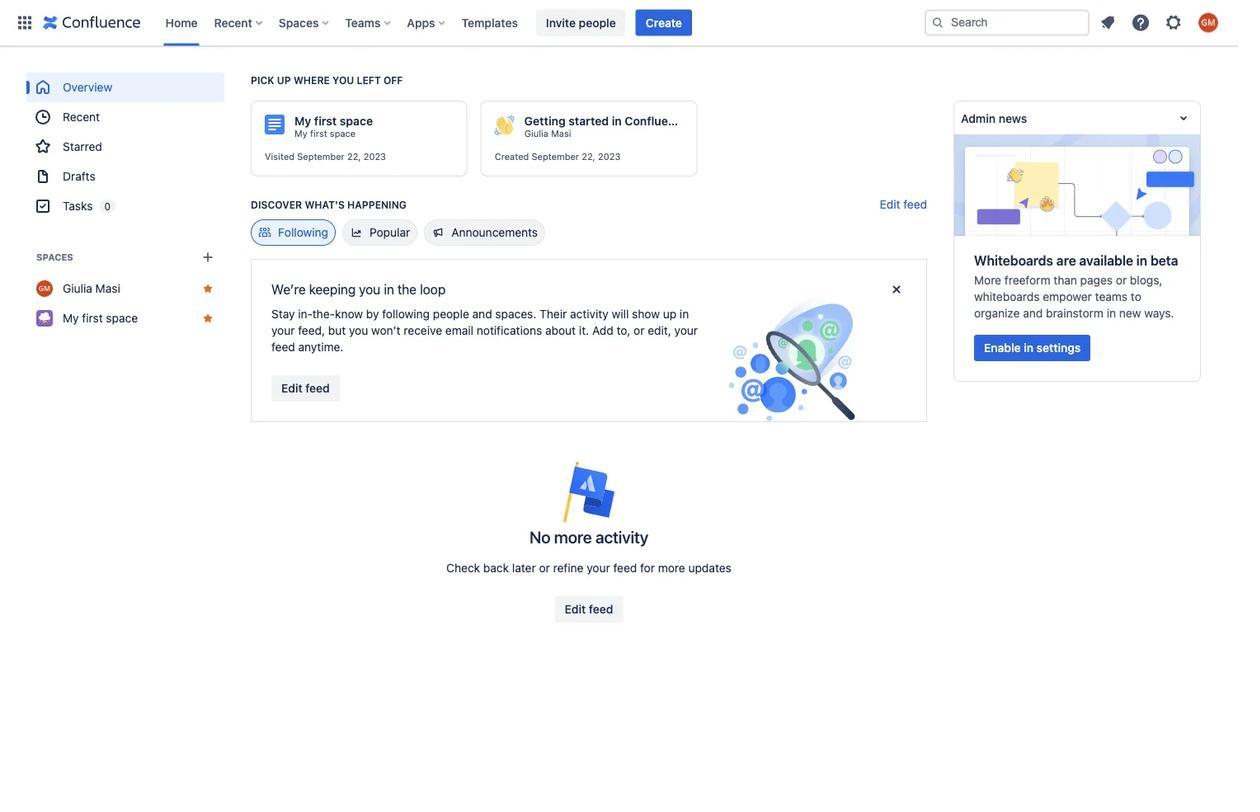 Task type: locate. For each thing, give the bounding box(es) containing it.
and up email
[[472, 307, 492, 321]]

new
[[1119, 306, 1141, 320]]

2 unstar this space image from the top
[[201, 312, 214, 325]]

2023 for space
[[363, 151, 386, 162]]

2 horizontal spatial edit feed button
[[880, 196, 927, 213]]

close message box image
[[887, 280, 906, 299]]

following button
[[251, 219, 336, 246]]

more right the for at the right bottom of page
[[658, 561, 685, 575]]

0 vertical spatial or
[[1116, 273, 1127, 287]]

happening
[[347, 199, 407, 210]]

are
[[1056, 253, 1076, 268]]

Search field
[[925, 9, 1090, 36]]

0 horizontal spatial 2023
[[363, 151, 386, 162]]

will
[[612, 307, 629, 321]]

or right later
[[539, 561, 550, 575]]

visited september 22, 2023
[[265, 151, 386, 162]]

my first space link
[[294, 128, 356, 139], [26, 304, 224, 333]]

2 horizontal spatial or
[[1116, 273, 1127, 287]]

your down 'stay'
[[271, 324, 295, 337]]

2 vertical spatial edit feed button
[[555, 596, 623, 623]]

0 horizontal spatial giulia masi link
[[26, 274, 224, 304]]

1 horizontal spatial september
[[532, 151, 579, 162]]

0 vertical spatial edit feed
[[880, 198, 927, 211]]

show
[[632, 307, 660, 321]]

0 horizontal spatial masi
[[95, 282, 120, 295]]

no more activity
[[530, 527, 648, 546]]

more up refine
[[554, 527, 592, 546]]

space for my first space my first space
[[340, 114, 373, 128]]

giulia down getting
[[524, 128, 548, 139]]

september
[[297, 151, 345, 162], [532, 151, 579, 162]]

spaces up where
[[279, 16, 319, 29]]

empower
[[1043, 290, 1092, 303]]

2 vertical spatial edit feed
[[565, 603, 613, 616]]

0 horizontal spatial september
[[297, 151, 345, 162]]

2 vertical spatial or
[[539, 561, 550, 575]]

starred link
[[26, 132, 224, 162]]

1 horizontal spatial people
[[579, 16, 616, 29]]

space for my first space
[[106, 311, 138, 325]]

spaces up giulia masi
[[36, 252, 73, 263]]

1 vertical spatial people
[[433, 307, 469, 321]]

1 horizontal spatial up
[[663, 307, 676, 321]]

1 horizontal spatial my first space link
[[294, 128, 356, 139]]

unstar this space image for my first space
[[201, 312, 214, 325]]

0 vertical spatial unstar this space image
[[201, 282, 214, 295]]

following
[[382, 307, 430, 321]]

2023 up happening
[[363, 151, 386, 162]]

up up edit, on the right of the page
[[663, 307, 676, 321]]

0 horizontal spatial your
[[271, 324, 295, 337]]

recent inside popup button
[[214, 16, 252, 29]]

brainstorm
[[1046, 306, 1104, 320]]

but
[[328, 324, 346, 337]]

in right 'show'
[[680, 307, 689, 321]]

1 horizontal spatial spaces
[[279, 16, 319, 29]]

to
[[1131, 290, 1141, 303]]

1 vertical spatial unstar this space image
[[201, 312, 214, 325]]

your
[[271, 324, 295, 337], [674, 324, 698, 337], [587, 561, 610, 575]]

2 vertical spatial edit
[[565, 603, 586, 616]]

1 vertical spatial recent
[[63, 110, 100, 124]]

masi down getting
[[551, 128, 571, 139]]

2 22, from the left
[[582, 151, 595, 162]]

and down whiteboards
[[1023, 306, 1043, 320]]

people inside button
[[579, 16, 616, 29]]

unstar this space image
[[201, 282, 214, 295], [201, 312, 214, 325]]

0 horizontal spatial my first space link
[[26, 304, 224, 333]]

keeping
[[309, 282, 356, 297]]

0 horizontal spatial 22,
[[347, 151, 361, 162]]

giulia
[[524, 128, 548, 139], [63, 282, 92, 295]]

group
[[26, 73, 224, 221]]

space down left
[[340, 114, 373, 128]]

recent
[[214, 16, 252, 29], [63, 110, 100, 124]]

the
[[397, 282, 417, 297]]

0 horizontal spatial edit feed
[[281, 381, 330, 395]]

2 horizontal spatial your
[[674, 324, 698, 337]]

stay
[[271, 307, 295, 321]]

masi up my first space
[[95, 282, 120, 295]]

2 2023 from the left
[[598, 151, 621, 162]]

1 horizontal spatial giulia masi link
[[524, 128, 571, 139]]

people inside stay in-the-know by following people and spaces. their activity will show up in your feed, but you won't receive email notifications about it. add to, or edit, your feed anytime.
[[433, 307, 469, 321]]

space
[[340, 114, 373, 128], [330, 128, 356, 139], [106, 311, 138, 325]]

drafts
[[63, 170, 95, 183]]

banner containing home
[[0, 0, 1238, 46]]

2 september from the left
[[532, 151, 579, 162]]

or inside stay in-the-know by following people and spaces. their activity will show up in your feed, but you won't receive email notifications about it. add to, or edit, your feed anytime.
[[634, 324, 645, 337]]

people
[[579, 16, 616, 29], [433, 307, 469, 321]]

in inside the getting started in confluence giulia masi
[[612, 114, 622, 128]]

1 horizontal spatial more
[[658, 561, 685, 575]]

september down the my first space my first space
[[297, 151, 345, 162]]

0 vertical spatial up
[[277, 74, 291, 86]]

overview
[[63, 80, 112, 94]]

recent up starred
[[63, 110, 100, 124]]

my first space link down giulia masi
[[26, 304, 224, 333]]

0 vertical spatial edit
[[880, 198, 900, 211]]

1 vertical spatial edit feed button
[[271, 375, 340, 402]]

1 horizontal spatial your
[[587, 561, 610, 575]]

visited
[[265, 151, 294, 162]]

22, down the getting started in confluence giulia masi
[[582, 151, 595, 162]]

1 horizontal spatial giulia
[[524, 128, 548, 139]]

1 vertical spatial masi
[[95, 282, 120, 295]]

feed,
[[298, 324, 325, 337]]

1 september from the left
[[297, 151, 345, 162]]

people right invite
[[579, 16, 616, 29]]

space down giulia masi
[[106, 311, 138, 325]]

giulia up my first space
[[63, 282, 92, 295]]

people up email
[[433, 307, 469, 321]]

:wave: image
[[495, 115, 514, 135], [495, 115, 514, 135]]

22,
[[347, 151, 361, 162], [582, 151, 595, 162]]

your right edit, on the right of the page
[[674, 324, 698, 337]]

1 horizontal spatial and
[[1023, 306, 1043, 320]]

0 vertical spatial giulia
[[524, 128, 548, 139]]

1 vertical spatial edit feed
[[281, 381, 330, 395]]

1 horizontal spatial or
[[634, 324, 645, 337]]

and inside whiteboards are available in beta more freeform than pages or blogs, whiteboards empower teams to organize and brainstorm in new ways.
[[1023, 306, 1043, 320]]

2023 down the getting started in confluence giulia masi
[[598, 151, 621, 162]]

following
[[278, 226, 328, 239]]

invite
[[546, 16, 576, 29]]

in
[[612, 114, 622, 128], [1136, 253, 1147, 268], [384, 282, 394, 297], [1107, 306, 1116, 320], [680, 307, 689, 321], [1024, 341, 1034, 355]]

spaces
[[279, 16, 319, 29], [36, 252, 73, 263]]

your right refine
[[587, 561, 610, 575]]

1 unstar this space image from the top
[[201, 282, 214, 295]]

global element
[[10, 0, 925, 46]]

0 horizontal spatial people
[[433, 307, 469, 321]]

1 vertical spatial up
[[663, 307, 676, 321]]

pages
[[1080, 273, 1113, 287]]

whiteboards are available in beta more freeform than pages or blogs, whiteboards empower teams to organize and brainstorm in new ways.
[[974, 253, 1178, 320]]

won't
[[371, 324, 401, 337]]

my down giulia masi
[[63, 311, 79, 325]]

stay in-the-know by following people and spaces. their activity will show up in your feed, but you won't receive email notifications about it. add to, or edit, your feed anytime.
[[271, 307, 698, 354]]

banner
[[0, 0, 1238, 46]]

0 horizontal spatial giulia
[[63, 282, 92, 295]]

0 vertical spatial masi
[[551, 128, 571, 139]]

more
[[974, 273, 1001, 287]]

1 horizontal spatial masi
[[551, 128, 571, 139]]

0 vertical spatial my first space link
[[294, 128, 356, 139]]

spaces inside popup button
[[279, 16, 319, 29]]

first for my first space my first space
[[314, 114, 337, 128]]

you
[[333, 74, 354, 86], [359, 282, 380, 297], [349, 324, 368, 337]]

my for my first space my first space
[[294, 114, 311, 128]]

settings icon image
[[1164, 13, 1184, 33]]

0 horizontal spatial spaces
[[36, 252, 73, 263]]

in left the
[[384, 282, 394, 297]]

giulia masi link up created september 22, 2023
[[524, 128, 571, 139]]

1 vertical spatial more
[[658, 561, 685, 575]]

templates
[[462, 16, 518, 29]]

space up visited september 22, 2023
[[330, 128, 356, 139]]

recent right home on the left of page
[[214, 16, 252, 29]]

1 horizontal spatial edit
[[565, 603, 586, 616]]

2 vertical spatial you
[[349, 324, 368, 337]]

1 vertical spatial or
[[634, 324, 645, 337]]

2 horizontal spatial edit
[[880, 198, 900, 211]]

1 horizontal spatial edit feed
[[565, 603, 613, 616]]

edit feed for the middle edit feed button
[[565, 603, 613, 616]]

1 vertical spatial giulia
[[63, 282, 92, 295]]

confluence image
[[43, 13, 141, 33], [43, 13, 141, 33]]

0 horizontal spatial or
[[539, 561, 550, 575]]

1 22, from the left
[[347, 151, 361, 162]]

unstar this space image inside my first space link
[[201, 312, 214, 325]]

up
[[277, 74, 291, 86], [663, 307, 676, 321]]

september for getting
[[532, 151, 579, 162]]

0 vertical spatial recent
[[214, 16, 252, 29]]

0 horizontal spatial and
[[472, 307, 492, 321]]

feed
[[903, 198, 927, 211], [271, 340, 295, 354], [305, 381, 330, 395], [613, 561, 637, 575], [589, 603, 613, 616]]

freeform
[[1004, 273, 1050, 287]]

22, for first
[[347, 151, 361, 162]]

1 horizontal spatial recent
[[214, 16, 252, 29]]

you down know
[[349, 324, 368, 337]]

my for my first space
[[63, 311, 79, 325]]

activity up the for at the right bottom of page
[[595, 527, 648, 546]]

no
[[530, 527, 550, 546]]

0 vertical spatial people
[[579, 16, 616, 29]]

create
[[646, 16, 682, 29]]

1 horizontal spatial 22,
[[582, 151, 595, 162]]

giulia masi link up my first space
[[26, 274, 224, 304]]

or up the teams
[[1116, 273, 1127, 287]]

teams
[[1095, 290, 1128, 303]]

22, down the my first space my first space
[[347, 151, 361, 162]]

or right to,
[[634, 324, 645, 337]]

enable in settings link
[[974, 335, 1091, 361]]

beta
[[1151, 253, 1178, 268]]

in right started
[[612, 114, 622, 128]]

activity up the it.
[[570, 307, 609, 321]]

and
[[1023, 306, 1043, 320], [472, 307, 492, 321]]

my
[[294, 114, 311, 128], [294, 128, 307, 139], [63, 311, 79, 325]]

0 vertical spatial activity
[[570, 307, 609, 321]]

giulia masi
[[63, 282, 120, 295]]

1 vertical spatial edit
[[281, 381, 302, 395]]

my down where
[[294, 114, 311, 128]]

1 horizontal spatial 2023
[[598, 151, 621, 162]]

feed for edit feed button to the left
[[305, 381, 330, 395]]

up right pick
[[277, 74, 291, 86]]

ways.
[[1144, 306, 1174, 320]]

giulia masi link
[[524, 128, 571, 139], [26, 274, 224, 304]]

0 vertical spatial more
[[554, 527, 592, 546]]

it.
[[579, 324, 589, 337]]

0 horizontal spatial recent
[[63, 110, 100, 124]]

september down getting
[[532, 151, 579, 162]]

you up by
[[359, 282, 380, 297]]

1 vertical spatial my first space link
[[26, 304, 224, 333]]

notifications
[[477, 324, 542, 337]]

2 horizontal spatial edit feed
[[880, 198, 927, 211]]

0 vertical spatial spaces
[[279, 16, 319, 29]]

for
[[640, 561, 655, 575]]

my first space link up visited september 22, 2023
[[294, 128, 356, 139]]

announcements button
[[424, 219, 545, 246]]

1 2023 from the left
[[363, 151, 386, 162]]

home
[[165, 16, 198, 29]]

refine
[[553, 561, 584, 575]]

in inside stay in-the-know by following people and spaces. their activity will show up in your feed, but you won't receive email notifications about it. add to, or edit, your feed anytime.
[[680, 307, 689, 321]]

updates
[[688, 561, 731, 575]]

edit feed for edit feed button to the left
[[281, 381, 330, 395]]

edit feed for top edit feed button
[[880, 198, 927, 211]]

you left left
[[333, 74, 354, 86]]

up inside stay in-the-know by following people and spaces. their activity will show up in your feed, but you won't receive email notifications about it. add to, or edit, your feed anytime.
[[663, 307, 676, 321]]

1 vertical spatial giulia masi link
[[26, 274, 224, 304]]



Task type: vqa. For each thing, say whether or not it's contained in the screenshot.
what's
yes



Task type: describe. For each thing, give the bounding box(es) containing it.
where
[[294, 74, 330, 86]]

my up visited
[[294, 128, 307, 139]]

you inside stay in-the-know by following people and spaces. their activity will show up in your feed, but you won't receive email notifications about it. add to, or edit, your feed anytime.
[[349, 324, 368, 337]]

created
[[495, 151, 529, 162]]

masi inside the getting started in confluence giulia masi
[[551, 128, 571, 139]]

in up blogs,
[[1136, 253, 1147, 268]]

group containing overview
[[26, 73, 224, 221]]

giulia inside the getting started in confluence giulia masi
[[524, 128, 548, 139]]

their
[[540, 307, 567, 321]]

2023 for in
[[598, 151, 621, 162]]

0 horizontal spatial edit
[[281, 381, 302, 395]]

started
[[569, 114, 609, 128]]

teams button
[[340, 9, 397, 36]]

in down the teams
[[1107, 306, 1116, 320]]

and inside stay in-the-know by following people and spaces. their activity will show up in your feed, but you won't receive email notifications about it. add to, or edit, your feed anytime.
[[472, 307, 492, 321]]

templates link
[[457, 9, 523, 36]]

appswitcher icon image
[[15, 13, 35, 33]]

help icon image
[[1131, 13, 1151, 33]]

search image
[[931, 16, 944, 29]]

drafts link
[[26, 162, 224, 191]]

later
[[512, 561, 536, 575]]

the-
[[312, 307, 335, 321]]

getting started in confluence giulia masi
[[524, 114, 688, 139]]

spaces button
[[274, 9, 335, 36]]

created september 22, 2023
[[495, 151, 621, 162]]

in right enable
[[1024, 341, 1034, 355]]

your profile and preferences image
[[1198, 13, 1218, 33]]

popular
[[370, 226, 410, 239]]

blogs,
[[1130, 273, 1163, 287]]

apps button
[[402, 9, 452, 36]]

invite people
[[546, 16, 616, 29]]

add
[[592, 324, 613, 337]]

organize
[[974, 306, 1020, 320]]

enable in settings
[[984, 341, 1081, 355]]

recent inside group
[[63, 110, 100, 124]]

pick up where you left off
[[251, 74, 403, 86]]

0 vertical spatial giulia masi link
[[524, 128, 571, 139]]

activity inside stay in-the-know by following people and spaces. their activity will show up in your feed, but you won't receive email notifications about it. add to, or edit, your feed anytime.
[[570, 307, 609, 321]]

news
[[999, 111, 1027, 125]]

discover
[[251, 199, 302, 210]]

discover what's happening
[[251, 199, 407, 210]]

about
[[545, 324, 576, 337]]

apps
[[407, 16, 435, 29]]

0 horizontal spatial edit feed button
[[271, 375, 340, 402]]

0 horizontal spatial up
[[277, 74, 291, 86]]

my first space my first space
[[294, 114, 373, 139]]

popular button
[[342, 219, 418, 246]]

off
[[383, 74, 403, 86]]

anytime.
[[298, 340, 343, 354]]

spaces.
[[495, 307, 536, 321]]

getting
[[524, 114, 566, 128]]

back
[[483, 561, 509, 575]]

announcements
[[451, 226, 538, 239]]

available
[[1079, 253, 1133, 268]]

1 horizontal spatial edit feed button
[[555, 596, 623, 623]]

pick
[[251, 74, 274, 86]]

loop
[[420, 282, 446, 297]]

1 vertical spatial activity
[[595, 527, 648, 546]]

what's
[[305, 199, 345, 210]]

or inside whiteboards are available in beta more freeform than pages or blogs, whiteboards empower teams to organize and brainstorm in new ways.
[[1116, 273, 1127, 287]]

unstar this space image for giulia masi
[[201, 282, 214, 295]]

admin
[[961, 111, 996, 125]]

first for my first space
[[82, 311, 103, 325]]

to,
[[617, 324, 630, 337]]

0 horizontal spatial more
[[554, 527, 592, 546]]

0 vertical spatial edit feed button
[[880, 196, 927, 213]]

22, for started
[[582, 151, 595, 162]]

feed for the middle edit feed button
[[589, 603, 613, 616]]

notification icon image
[[1098, 13, 1118, 33]]

september for my
[[297, 151, 345, 162]]

create a space image
[[198, 247, 218, 267]]

feed for top edit feed button
[[903, 198, 927, 211]]

confluence
[[625, 114, 688, 128]]

my first space
[[63, 311, 138, 325]]

1 vertical spatial you
[[359, 282, 380, 297]]

settings
[[1037, 341, 1081, 355]]

in-
[[298, 307, 312, 321]]

recent link
[[26, 102, 224, 132]]

home link
[[160, 9, 203, 36]]

left
[[357, 74, 381, 86]]

teams
[[345, 16, 381, 29]]

0 vertical spatial you
[[333, 74, 354, 86]]

we're keeping you in the loop
[[271, 282, 446, 297]]

tasks
[[63, 199, 93, 213]]

create link
[[636, 9, 692, 36]]

we're
[[271, 282, 306, 297]]

0
[[104, 200, 110, 212]]

edit,
[[648, 324, 671, 337]]

starred
[[63, 140, 102, 153]]

than
[[1054, 273, 1077, 287]]

invite people button
[[536, 9, 626, 36]]

enable
[[984, 341, 1021, 355]]

whiteboards
[[974, 290, 1040, 303]]

admin news
[[961, 111, 1027, 125]]

1 vertical spatial spaces
[[36, 252, 73, 263]]

email
[[445, 324, 473, 337]]

feed inside stay in-the-know by following people and spaces. their activity will show up in your feed, but you won't receive email notifications about it. add to, or edit, your feed anytime.
[[271, 340, 295, 354]]

admin news button
[[954, 101, 1200, 134]]

receive
[[404, 324, 442, 337]]

whiteboards
[[974, 253, 1053, 268]]

overview link
[[26, 73, 224, 102]]

recent button
[[209, 9, 269, 36]]



